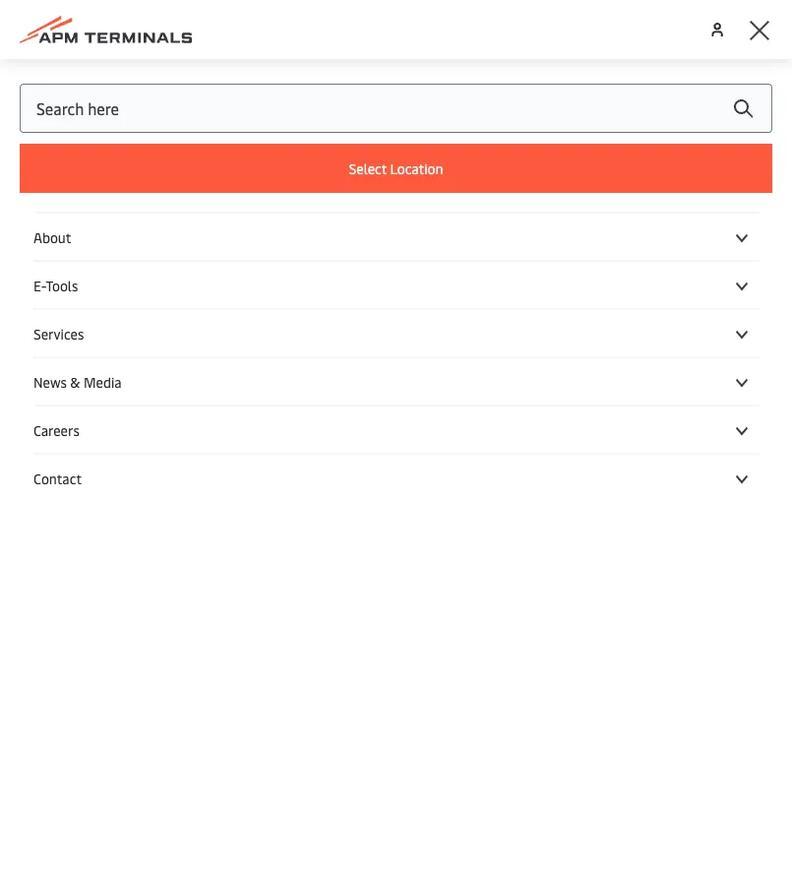 Task type: vqa. For each thing, say whether or not it's contained in the screenshot.
the bottom your
no



Task type: locate. For each thing, give the bounding box(es) containing it.
e-tools
[[33, 276, 78, 294]]

location
[[390, 159, 443, 178]]

None submit
[[714, 84, 773, 133]]

can't
[[265, 479, 383, 556]]

services
[[33, 324, 84, 343]]

<
[[36, 418, 43, 437]]

sorry
[[32, 479, 164, 556]]

< global home
[[36, 418, 127, 437]]

news
[[33, 372, 67, 391]]

global
[[47, 418, 86, 437]]

select location button
[[20, 144, 773, 193]]

Global search search field
[[20, 84, 773, 133]]

that
[[510, 479, 614, 556]]

about button
[[33, 227, 759, 246]]



Task type: describe. For each thing, give the bounding box(es) containing it.
careers
[[33, 420, 80, 439]]

news & media button
[[33, 372, 759, 391]]

services button
[[33, 324, 759, 343]]

home
[[90, 418, 127, 437]]

careers button
[[33, 420, 759, 439]]

media
[[84, 372, 122, 391]]

contact
[[33, 469, 82, 487]]

&
[[70, 372, 80, 391]]

about
[[33, 227, 71, 246]]

contact button
[[33, 469, 759, 487]]

tools
[[46, 276, 78, 294]]

sorry we can't find that page
[[32, 479, 752, 556]]

news & media
[[33, 372, 122, 391]]

404 image
[[0, 59, 792, 413]]

select
[[349, 159, 387, 178]]

page
[[629, 479, 752, 556]]

global home link
[[47, 418, 127, 437]]

we
[[178, 479, 251, 556]]

e-
[[33, 276, 46, 294]]

select location
[[349, 159, 443, 178]]

e-tools button
[[33, 276, 759, 294]]

find
[[398, 479, 497, 556]]



